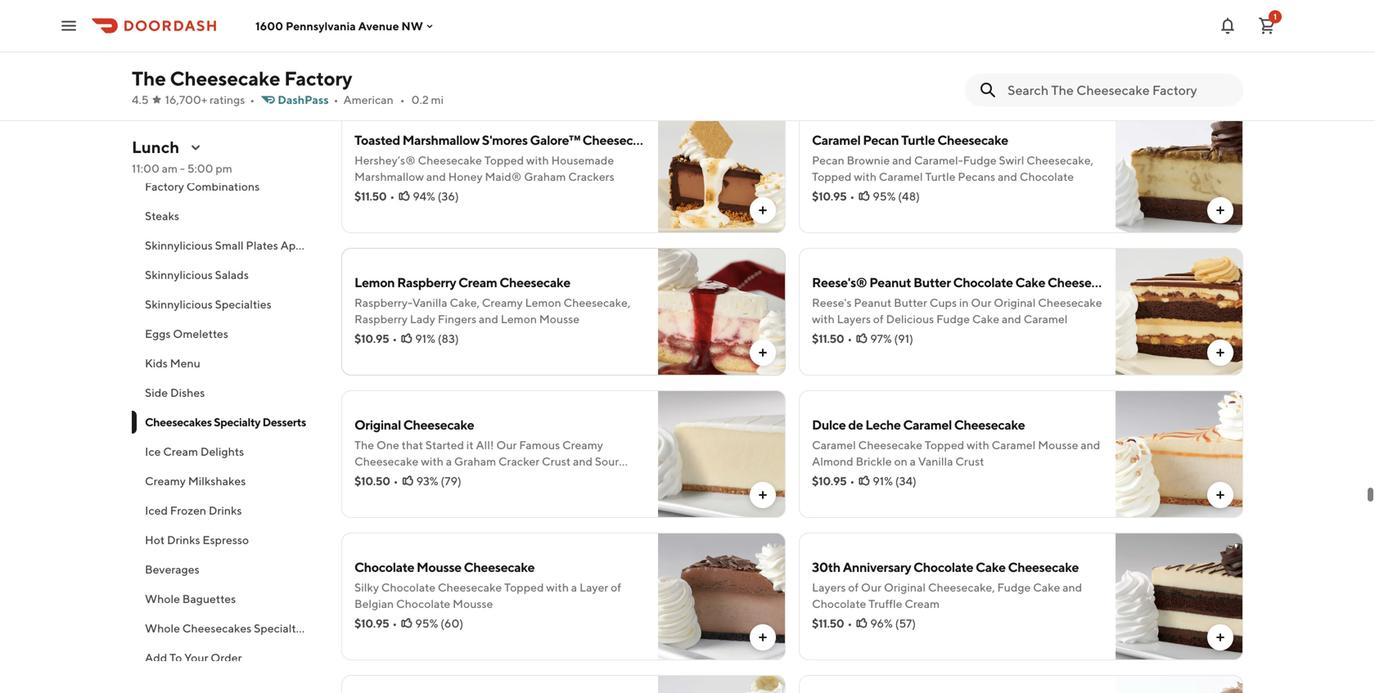 Task type: describe. For each thing, give the bounding box(es) containing it.
16,700+ ratings •
[[165, 93, 255, 106]]

1 horizontal spatial factory
[[284, 67, 352, 90]]

0 vertical spatial lemon
[[354, 275, 395, 290]]

desserts
[[262, 415, 306, 429]]

specialties
[[215, 298, 271, 311]]

cheesecake, inside the 30th anniversary chocolate cake cheesecake layers of our original cheesecake, fudge cake and chocolate truffle cream
[[928, 581, 995, 594]]

with inside dulce de leche caramel cheesecake caramel cheesecake topped with caramel mousse and almond brickle on a vanilla crust
[[967, 438, 989, 452]]

lemon meringue cheesecake image
[[1116, 0, 1243, 91]]

skinnylicious for skinnylicious specialties
[[145, 298, 213, 311]]

our inside the 30th anniversary chocolate cake cheesecake layers of our original cheesecake, fudge cake and chocolate truffle cream
[[861, 581, 882, 594]]

(48)
[[898, 189, 920, 203]]

pecans
[[958, 170, 995, 183]]

layer
[[579, 581, 608, 594]]

leche
[[865, 417, 901, 433]]

• for 94% (36)
[[390, 189, 395, 203]]

1600 pennsylvania avenue nw
[[255, 19, 423, 33]]

$11.50 for toasted
[[354, 189, 387, 203]]

and inside layers of vanilla cake, cheesecake, strawberry, chocolate and vanilla mousse with cream cheese frosting
[[411, 27, 431, 41]]

• for 91% (83)
[[392, 332, 397, 345]]

appetizers
[[280, 239, 337, 252]]

lunch
[[132, 138, 179, 157]]

caramel-
[[914, 153, 963, 167]]

skinnylicious specialties button
[[132, 290, 322, 319]]

chocolate up 95% (60)
[[396, 597, 450, 611]]

reese's® peanut butter chocolate cake cheesecake reese's peanut butter cups in our original cheesecake with layers of delicious fudge cake and caramel
[[812, 275, 1118, 326]]

salads
[[215, 268, 249, 282]]

• for 97% (68)
[[847, 47, 852, 61]]

silky
[[354, 581, 379, 594]]

cheesecake, inside caramel pecan turtle cheesecake pecan brownie and caramel-fudge swirl cheesecake, topped with caramel turtle pecans and chocolate
[[1027, 153, 1093, 167]]

chocolate inside layers of vanilla cake, cheesecake, strawberry, chocolate and vanilla mousse with cream cheese frosting
[[354, 27, 409, 41]]

with inside original cheesecake the one that started it all! our famous creamy cheesecake with a graham cracker crust and sour cream topping
[[421, 455, 444, 468]]

topped inside dulce de leche caramel cheesecake caramel cheesecake topped with caramel mousse and almond brickle on a vanilla crust
[[925, 438, 964, 452]]

skinnylicious salads button
[[132, 260, 322, 290]]

• left american at the top of page
[[334, 93, 338, 106]]

cheesecakes specialty desserts
[[145, 415, 306, 429]]

specialty inside button
[[254, 622, 302, 635]]

0 vertical spatial pecan
[[863, 132, 899, 148]]

topping
[[392, 471, 434, 485]]

(36)
[[438, 189, 459, 203]]

cream inside lemon raspberry cream cheesecake raspberry-vanilla cake, creamy lemon cheesecake, raspberry lady fingers and lemon mousse
[[458, 275, 497, 290]]

add to your order
[[145, 651, 242, 665]]

anniversary
[[843, 559, 911, 575]]

$11.50 left 97% (68)
[[812, 47, 844, 61]]

avenue
[[358, 19, 399, 33]]

pennsylvania
[[286, 19, 356, 33]]

$11.50 • for toasted
[[354, 189, 395, 203]]

kids menu
[[145, 356, 200, 370]]

mousse inside layers of vanilla cake, cheesecake, strawberry, chocolate and vanilla mousse with cream cheese frosting
[[470, 27, 511, 41]]

94% (36)
[[413, 189, 459, 203]]

brownie
[[847, 153, 890, 167]]

nw
[[401, 19, 423, 33]]

iced frozen drinks
[[145, 504, 242, 517]]

american • 0.2 mi
[[343, 93, 444, 106]]

89% (57)
[[413, 47, 458, 61]]

of inside chocolate mousse cheesecake silky chocolate cheesecake topped with a layer of belgian chocolate mousse
[[611, 581, 621, 594]]

ratings
[[210, 93, 245, 106]]

add item to cart image for toasted marshmallow s'mores galore™ cheesecake
[[756, 204, 769, 217]]

swirl
[[999, 153, 1024, 167]]

combinations
[[186, 180, 260, 193]]

1 items, open order cart image
[[1257, 16, 1277, 36]]

$10.95 for dulce
[[812, 474, 847, 488]]

all!
[[476, 438, 494, 452]]

whole for whole cheesecakes specialty cakes
[[145, 622, 180, 635]]

0 vertical spatial cheesecakes
[[145, 415, 212, 429]]

0 vertical spatial turtle
[[901, 132, 935, 148]]

your
[[184, 651, 208, 665]]

crackers
[[568, 170, 614, 183]]

mousse inside dulce de leche caramel cheesecake caramel cheesecake topped with caramel mousse and almond brickle on a vanilla crust
[[1038, 438, 1078, 452]]

0 horizontal spatial pecan
[[812, 153, 844, 167]]

93%
[[416, 474, 438, 488]]

chocolate down 30th
[[812, 597, 866, 611]]

$10.95 for caramel
[[812, 189, 847, 203]]

$11.50 for reese's®
[[812, 332, 844, 345]]

cake, inside lemon raspberry cream cheesecake raspberry-vanilla cake, creamy lemon cheesecake, raspberry lady fingers and lemon mousse
[[450, 296, 480, 309]]

1
[[1274, 12, 1277, 21]]

1 vertical spatial butter
[[894, 296, 927, 309]]

$10.95 for lemon
[[354, 332, 389, 345]]

chocolate right anniversary
[[913, 559, 973, 575]]

cream inside the 30th anniversary chocolate cake cheesecake layers of our original cheesecake, fudge cake and chocolate truffle cream
[[905, 597, 940, 611]]

reese's®
[[812, 275, 867, 290]]

layers inside the reese's® peanut butter chocolate cake cheesecake reese's peanut butter cups in our original cheesecake with layers of delicious fudge cake and caramel
[[837, 312, 871, 326]]

of inside the reese's® peanut butter chocolate cake cheesecake reese's peanut butter cups in our original cheesecake with layers of delicious fudge cake and caramel
[[873, 312, 884, 326]]

raspberry-
[[354, 296, 412, 309]]

maid®
[[485, 170, 522, 183]]

1600
[[255, 19, 283, 33]]

beverages
[[145, 563, 199, 576]]

mousse inside lemon raspberry cream cheesecake raspberry-vanilla cake, creamy lemon cheesecake, raspberry lady fingers and lemon mousse
[[539, 312, 580, 326]]

and inside the 30th anniversary chocolate cake cheesecake layers of our original cheesecake, fudge cake and chocolate truffle cream
[[1063, 581, 1082, 594]]

toasted marshmallow s'mores galore™ cheesecake hershey's® cheesecake topped with housemade marshmallow and honey maid® graham crackers
[[354, 132, 653, 183]]

omelettes
[[173, 327, 228, 340]]

factory combinations button
[[132, 172, 322, 201]]

one
[[376, 438, 399, 452]]

s'mores
[[482, 132, 528, 148]]

$11.50 • down avenue
[[354, 47, 395, 61]]

eggs omelettes button
[[132, 319, 322, 349]]

layers inside the 30th anniversary chocolate cake cheesecake layers of our original cheesecake, fudge cake and chocolate truffle cream
[[812, 581, 846, 594]]

steaks
[[145, 209, 179, 223]]

delicious
[[886, 312, 934, 326]]

cups
[[930, 296, 957, 309]]

(79)
[[441, 474, 461, 488]]

it
[[466, 438, 474, 452]]

0 vertical spatial the
[[132, 67, 166, 90]]

97% (91)
[[870, 332, 913, 345]]

(68)
[[894, 47, 916, 61]]

1 vertical spatial peanut
[[854, 296, 892, 309]]

vanilla inside lemon raspberry cream cheesecake raspberry-vanilla cake, creamy lemon cheesecake, raspberry lady fingers and lemon mousse
[[412, 296, 447, 309]]

lemon raspberry cream cheesecake raspberry-vanilla cake, creamy lemon cheesecake, raspberry lady fingers and lemon mousse
[[354, 275, 630, 326]]

layers of vanilla cake, cheesecake, strawberry, chocolate and vanilla mousse with cream cheese frosting
[[354, 11, 615, 57]]

1 button
[[1251, 9, 1283, 42]]

a inside original cheesecake the one that started it all! our famous creamy cheesecake with a graham cracker crust and sour cream topping
[[446, 455, 452, 468]]

whole baguettes button
[[132, 584, 322, 614]]

cheesecake, inside layers of vanilla cake, cheesecake, strawberry, chocolate and vanilla mousse with cream cheese frosting
[[473, 11, 540, 25]]

toasted marshmallow s'mores galore™ cheesecake image
[[658, 106, 786, 233]]

caramel pecan turtle cheesecake image
[[1116, 106, 1243, 233]]

91% (34)
[[873, 474, 917, 488]]

of inside the 30th anniversary chocolate cake cheesecake layers of our original cheesecake, fudge cake and chocolate truffle cream
[[848, 581, 859, 594]]

and inside original cheesecake the one that started it all! our famous creamy cheesecake with a graham cracker crust and sour cream topping
[[573, 455, 593, 468]]

sour
[[595, 455, 619, 468]]

chocolate mousse cheesecake image
[[658, 533, 786, 661]]

our inside the reese's® peanut butter chocolate cake cheesecake reese's peanut butter cups in our original cheesecake with layers of delicious fudge cake and caramel
[[971, 296, 991, 309]]

97% for 97% (91)
[[870, 332, 892, 345]]

(57) for 96% (57)
[[895, 617, 916, 630]]

(57) for 89% (57)
[[437, 47, 458, 61]]

brickle
[[856, 455, 892, 468]]

0 vertical spatial raspberry
[[397, 275, 456, 290]]

add item to cart image for chocolate mousse cheesecake
[[756, 631, 769, 644]]

cheesecakes inside whole cheesecakes specialty cakes button
[[182, 622, 251, 635]]

and inside lemon raspberry cream cheesecake raspberry-vanilla cake, creamy lemon cheesecake, raspberry lady fingers and lemon mousse
[[479, 312, 498, 326]]

• left 0.2
[[400, 93, 405, 106]]

topped inside caramel pecan turtle cheesecake pecan brownie and caramel-fudge swirl cheesecake, topped with caramel turtle pecans and chocolate
[[812, 170, 852, 183]]

dulce de leche caramel cheesecake image
[[1116, 390, 1243, 518]]

whole for whole baguettes
[[145, 592, 180, 606]]

caramel pecan turtle cheesecake pecan brownie and caramel-fudge swirl cheesecake, topped with caramel turtle pecans and chocolate
[[812, 132, 1093, 183]]

creamy inside lemon raspberry cream cheesecake raspberry-vanilla cake, creamy lemon cheesecake, raspberry lady fingers and lemon mousse
[[482, 296, 523, 309]]

housemade
[[551, 153, 614, 167]]

menus image
[[189, 141, 202, 154]]

$11.50 • left 97% (68)
[[812, 47, 852, 61]]

11:00
[[132, 162, 160, 175]]

hot drinks espresso button
[[132, 525, 322, 555]]

drinks inside button
[[209, 504, 242, 517]]

4.5
[[132, 93, 149, 106]]

original inside the 30th anniversary chocolate cake cheesecake layers of our original cheesecake, fudge cake and chocolate truffle cream
[[884, 581, 926, 594]]

order
[[211, 651, 242, 665]]

91% for raspberry
[[415, 332, 435, 345]]

$10.95 • for lemon
[[354, 332, 397, 345]]

0 vertical spatial peanut
[[869, 275, 911, 290]]

• for 95% (48)
[[850, 189, 855, 203]]

almond
[[812, 455, 853, 468]]

cheesecake inside the 30th anniversary chocolate cake cheesecake layers of our original cheesecake, fudge cake and chocolate truffle cream
[[1008, 559, 1079, 575]]

add item to cart image for original cheesecake
[[756, 489, 769, 502]]

lady
[[410, 312, 435, 326]]

delights
[[200, 445, 244, 458]]

95% (60)
[[415, 617, 463, 630]]

89%
[[413, 47, 435, 61]]

$10.50 •
[[354, 474, 398, 488]]

Item Search search field
[[1008, 81, 1230, 99]]

skinnylicious small plates appetizers button
[[132, 231, 337, 260]]

0 vertical spatial butter
[[913, 275, 951, 290]]

and inside "toasted marshmallow s'mores galore™ cheesecake hershey's® cheesecake topped with housemade marshmallow and honey maid® graham crackers"
[[426, 170, 446, 183]]

our inside original cheesecake the one that started it all! our famous creamy cheesecake with a graham cracker crust and sour cream topping
[[496, 438, 517, 452]]

dishes
[[170, 386, 205, 399]]

kids
[[145, 356, 168, 370]]



Task type: locate. For each thing, give the bounding box(es) containing it.
0 vertical spatial our
[[971, 296, 991, 309]]

0.2
[[411, 93, 429, 106]]

0 vertical spatial drinks
[[209, 504, 242, 517]]

0 horizontal spatial crust
[[542, 455, 571, 468]]

skinnylicious for skinnylicious small plates appetizers
[[145, 239, 213, 252]]

1 vertical spatial turtle
[[925, 170, 956, 183]]

16,700+
[[165, 93, 207, 106]]

$10.95 left 95% (48)
[[812, 189, 847, 203]]

add item to cart image
[[1214, 61, 1227, 74], [756, 204, 769, 217], [1214, 204, 1227, 217], [756, 346, 769, 359], [1214, 346, 1227, 359], [756, 489, 769, 502], [756, 631, 769, 644]]

add to your order button
[[132, 643, 322, 673]]

0 horizontal spatial a
[[446, 455, 452, 468]]

truffle
[[868, 597, 902, 611]]

chocolate inside caramel pecan turtle cheesecake pecan brownie and caramel-fudge swirl cheesecake, topped with caramel turtle pecans and chocolate
[[1020, 170, 1074, 183]]

1 vertical spatial the
[[354, 438, 374, 452]]

cheesecake, inside lemon raspberry cream cheesecake raspberry-vanilla cake, creamy lemon cheesecake, raspberry lady fingers and lemon mousse
[[564, 296, 630, 309]]

1 horizontal spatial 95%
[[873, 189, 896, 203]]

drinks down creamy milkshakes "button" at the bottom of the page
[[209, 504, 242, 517]]

2 horizontal spatial a
[[910, 455, 916, 468]]

2 vertical spatial original
[[884, 581, 926, 594]]

fresh banana cream cheesecake image
[[658, 675, 786, 693]]

$10.95 down raspberry-
[[354, 332, 389, 345]]

91% for de
[[873, 474, 893, 488]]

2 whole from the top
[[145, 622, 180, 635]]

de
[[848, 417, 863, 433]]

1 vertical spatial graham
[[454, 455, 496, 468]]

specialty
[[214, 415, 260, 429], [254, 622, 302, 635]]

91% down brickle
[[873, 474, 893, 488]]

96% (57)
[[870, 617, 916, 630]]

of left nw
[[391, 11, 401, 25]]

2 97% from the top
[[870, 332, 892, 345]]

dulce
[[812, 417, 846, 433]]

$10.95 • for caramel
[[812, 189, 855, 203]]

graham
[[524, 170, 566, 183], [454, 455, 496, 468]]

whole down beverages
[[145, 592, 180, 606]]

eggs
[[145, 327, 171, 340]]

cake,
[[441, 11, 471, 25], [450, 296, 480, 309]]

baguettes
[[182, 592, 236, 606]]

• for 89% (57)
[[390, 47, 395, 61]]

0 horizontal spatial our
[[496, 438, 517, 452]]

$10.95 for chocolate
[[354, 617, 389, 630]]

0 horizontal spatial drinks
[[167, 533, 200, 547]]

whole
[[145, 592, 180, 606], [145, 622, 180, 635]]

1 vertical spatial fudge
[[936, 312, 970, 326]]

the left one
[[354, 438, 374, 452]]

$11.50 •
[[354, 47, 395, 61], [812, 47, 852, 61], [354, 189, 395, 203], [812, 332, 852, 345], [812, 617, 852, 630]]

crust down famous
[[542, 455, 571, 468]]

milkshakes
[[188, 474, 246, 488]]

(57) right 96%
[[895, 617, 916, 630]]

galore™
[[530, 132, 580, 148]]

91% down lady
[[415, 332, 435, 345]]

whole cheesecakes specialty cakes button
[[132, 614, 336, 643]]

cheesecakes
[[145, 415, 212, 429], [182, 622, 251, 635]]

vanilla up lady
[[412, 296, 447, 309]]

iced frozen drinks button
[[132, 496, 322, 525]]

of inside layers of vanilla cake, cheesecake, strawberry, chocolate and vanilla mousse with cream cheese frosting
[[391, 11, 401, 25]]

1 add item to cart image from the top
[[1214, 489, 1227, 502]]

0 vertical spatial 95%
[[873, 189, 896, 203]]

vanilla right on
[[918, 455, 953, 468]]

original up one
[[354, 417, 401, 433]]

notification bell image
[[1218, 16, 1238, 36]]

add item to cart image
[[1214, 489, 1227, 502], [1214, 631, 1227, 644]]

1 horizontal spatial 91%
[[873, 474, 893, 488]]

$11.50 down reese's
[[812, 332, 844, 345]]

0 horizontal spatial original
[[354, 417, 401, 433]]

1 vertical spatial 97%
[[870, 332, 892, 345]]

espresso
[[203, 533, 249, 547]]

2 crust from the left
[[955, 455, 984, 468]]

1 horizontal spatial our
[[861, 581, 882, 594]]

95% for pecan
[[873, 189, 896, 203]]

chocolate down swirl on the top right of page
[[1020, 170, 1074, 183]]

tiramisu cheesecake image
[[1116, 675, 1243, 693]]

ice cream delights
[[145, 445, 244, 458]]

in
[[959, 296, 969, 309]]

$10.50
[[354, 474, 390, 488]]

$11.50 • left 96%
[[812, 617, 852, 630]]

skinnylicious for skinnylicious salads
[[145, 268, 213, 282]]

peanut up delicious
[[869, 275, 911, 290]]

creamy inside original cheesecake the one that started it all! our famous creamy cheesecake with a graham cracker crust and sour cream topping
[[562, 438, 603, 452]]

cream inside original cheesecake the one that started it all! our famous creamy cheesecake with a graham cracker crust and sour cream topping
[[354, 471, 389, 485]]

side
[[145, 386, 168, 399]]

(60)
[[440, 617, 463, 630]]

cakes
[[304, 622, 336, 635]]

pecan up the brownie
[[863, 132, 899, 148]]

2 vertical spatial lemon
[[501, 312, 537, 326]]

1600 pennsylvania avenue nw button
[[255, 19, 436, 33]]

with inside the reese's® peanut butter chocolate cake cheesecake reese's peanut butter cups in our original cheesecake with layers of delicious fudge cake and caramel
[[812, 312, 835, 326]]

2 horizontal spatial original
[[994, 296, 1036, 309]]

• down belgian
[[392, 617, 397, 630]]

cheesecake inside caramel pecan turtle cheesecake pecan brownie and caramel-fudge swirl cheesecake, topped with caramel turtle pecans and chocolate
[[937, 132, 1008, 148]]

american
[[343, 93, 394, 106]]

97% (68)
[[870, 47, 916, 61]]

butter
[[913, 275, 951, 290], [894, 296, 927, 309]]

1 vertical spatial layers
[[837, 312, 871, 326]]

cake, up fingers in the top of the page
[[450, 296, 480, 309]]

chocolate up frosting
[[354, 27, 409, 41]]

celebration cheesecake image
[[658, 0, 786, 91]]

our right in
[[971, 296, 991, 309]]

add
[[145, 651, 167, 665]]

1 vertical spatial whole
[[145, 622, 180, 635]]

skinnylicious up skinnylicious specialties
[[145, 268, 213, 282]]

graham for that
[[454, 455, 496, 468]]

vanilla
[[403, 11, 439, 25], [433, 27, 468, 41], [412, 296, 447, 309], [918, 455, 953, 468]]

$10.95 • down belgian
[[354, 617, 397, 630]]

creamy milkshakes
[[145, 474, 246, 488]]

famous
[[519, 438, 560, 452]]

kids menu button
[[132, 349, 322, 378]]

creamy
[[482, 296, 523, 309], [562, 438, 603, 452], [145, 474, 186, 488]]

fudge inside the reese's® peanut butter chocolate cake cheesecake reese's peanut butter cups in our original cheesecake with layers of delicious fudge cake and caramel
[[936, 312, 970, 326]]

• for 95% (60)
[[392, 617, 397, 630]]

add item to cart image for dulce de leche caramel cheesecake
[[1214, 489, 1227, 502]]

dashpass
[[278, 93, 329, 106]]

original inside the reese's® peanut butter chocolate cake cheesecake reese's peanut butter cups in our original cheesecake with layers of delicious fudge cake and caramel
[[994, 296, 1036, 309]]

vanilla up 89%
[[403, 11, 439, 25]]

1 horizontal spatial original
[[884, 581, 926, 594]]

crust inside dulce de leche caramel cheesecake caramel cheesecake topped with caramel mousse and almond brickle on a vanilla crust
[[955, 455, 984, 468]]

fingers
[[438, 312, 476, 326]]

• for 97% (91)
[[847, 332, 852, 345]]

graham down galore™
[[524, 170, 566, 183]]

raspberry up lady
[[397, 275, 456, 290]]

$10.95 down almond
[[812, 474, 847, 488]]

$11.50 • for reese's®
[[812, 332, 852, 345]]

0 vertical spatial whole
[[145, 592, 180, 606]]

original cheesecake image
[[658, 390, 786, 518]]

cream down one
[[354, 471, 389, 485]]

1 skinnylicious from the top
[[145, 239, 213, 252]]

lemon
[[354, 275, 395, 290], [525, 296, 561, 309], [501, 312, 537, 326]]

add item to cart image for 30th anniversary chocolate cake cheesecake
[[1214, 631, 1227, 644]]

cake, inside layers of vanilla cake, cheesecake, strawberry, chocolate and vanilla mousse with cream cheese frosting
[[441, 11, 471, 25]]

a down the started at the bottom of page
[[446, 455, 452, 468]]

• for 91% (34)
[[850, 474, 855, 488]]

fudge inside the 30th anniversary chocolate cake cheesecake layers of our original cheesecake, fudge cake and chocolate truffle cream
[[997, 581, 1031, 594]]

frosting
[[354, 44, 398, 57]]

graham for cheesecake
[[524, 170, 566, 183]]

$11.50 • down hershey's®
[[354, 189, 395, 203]]

0 horizontal spatial factory
[[145, 180, 184, 193]]

0 vertical spatial 97%
[[870, 47, 892, 61]]

$10.95 • down raspberry-
[[354, 332, 397, 345]]

a right on
[[910, 455, 916, 468]]

with inside "toasted marshmallow s'mores galore™ cheesecake hershey's® cheesecake topped with housemade marshmallow and honey maid® graham crackers"
[[526, 153, 549, 167]]

honey
[[448, 170, 483, 183]]

3 skinnylicious from the top
[[145, 298, 213, 311]]

of up 97% (91)
[[873, 312, 884, 326]]

cream down strawberry,
[[538, 27, 573, 41]]

1 vertical spatial add item to cart image
[[1214, 631, 1227, 644]]

$10.95 • down almond
[[812, 474, 855, 488]]

topped inside "toasted marshmallow s'mores galore™ cheesecake hershey's® cheesecake topped with housemade marshmallow and honey maid® graham crackers"
[[484, 153, 524, 167]]

skinnylicious inside skinnylicious specialties button
[[145, 298, 213, 311]]

drinks right hot
[[167, 533, 200, 547]]

pm
[[216, 162, 232, 175]]

skinnylicious up 'eggs omelettes'
[[145, 298, 213, 311]]

of down anniversary
[[848, 581, 859, 594]]

turtle down caramel-
[[925, 170, 956, 183]]

the cheesecake factory
[[132, 67, 352, 90]]

30th anniversary chocolate cake cheesecake layers of our original cheesecake, fudge cake and chocolate truffle cream
[[812, 559, 1082, 611]]

butter up delicious
[[894, 296, 927, 309]]

1 horizontal spatial (57)
[[895, 617, 916, 630]]

0 horizontal spatial creamy
[[145, 474, 186, 488]]

• down raspberry-
[[392, 332, 397, 345]]

pecan left the brownie
[[812, 153, 844, 167]]

cake
[[1015, 275, 1045, 290], [972, 312, 999, 326], [976, 559, 1006, 575], [1033, 581, 1060, 594]]

0 vertical spatial (57)
[[437, 47, 458, 61]]

skinnylicious small plates appetizers
[[145, 239, 337, 252]]

1 97% from the top
[[870, 47, 892, 61]]

$11.50
[[354, 47, 387, 61], [812, 47, 844, 61], [354, 189, 387, 203], [812, 332, 844, 345], [812, 617, 844, 630]]

2 vertical spatial fudge
[[997, 581, 1031, 594]]

0 vertical spatial 91%
[[415, 332, 435, 345]]

0 vertical spatial factory
[[284, 67, 352, 90]]

creamy inside creamy milkshakes "button"
[[145, 474, 186, 488]]

$11.50 • for 30th
[[812, 617, 852, 630]]

1 vertical spatial skinnylicious
[[145, 268, 213, 282]]

0 horizontal spatial (57)
[[437, 47, 458, 61]]

$10.95
[[812, 189, 847, 203], [354, 332, 389, 345], [812, 474, 847, 488], [354, 617, 389, 630]]

0 vertical spatial cake,
[[441, 11, 471, 25]]

our up cracker
[[496, 438, 517, 452]]

1 horizontal spatial drinks
[[209, 504, 242, 517]]

0 vertical spatial add item to cart image
[[1214, 489, 1227, 502]]

with inside caramel pecan turtle cheesecake pecan brownie and caramel-fudge swirl cheesecake, topped with caramel turtle pecans and chocolate
[[854, 170, 877, 183]]

• for 96% (57)
[[847, 617, 852, 630]]

cheesecakes down 'side dishes' at bottom
[[145, 415, 212, 429]]

layers down 30th
[[812, 581, 846, 594]]

2 horizontal spatial creamy
[[562, 438, 603, 452]]

pecan
[[863, 132, 899, 148], [812, 153, 844, 167]]

dashpass •
[[278, 93, 338, 106]]

1 vertical spatial cheesecakes
[[182, 622, 251, 635]]

(34)
[[895, 474, 917, 488]]

of right layer
[[611, 581, 621, 594]]

butter up cups
[[913, 275, 951, 290]]

96%
[[870, 617, 893, 630]]

0 vertical spatial fudge
[[963, 153, 997, 167]]

add item to cart image for reese's® peanut butter chocolate cake cheesecake
[[1214, 346, 1227, 359]]

• right "$10.50"
[[393, 474, 398, 488]]

factory inside factory combinations button
[[145, 180, 184, 193]]

1 vertical spatial 91%
[[873, 474, 893, 488]]

factory down am
[[145, 180, 184, 193]]

1 horizontal spatial the
[[354, 438, 374, 452]]

$11.50 • down reese's
[[812, 332, 852, 345]]

specialty down side dishes button
[[214, 415, 260, 429]]

turtle up caramel-
[[901, 132, 935, 148]]

-
[[180, 162, 185, 175]]

factory combinations
[[145, 180, 260, 193]]

cake, up 89% (57)
[[441, 11, 471, 25]]

• down avenue
[[390, 47, 395, 61]]

1 vertical spatial 95%
[[415, 617, 438, 630]]

$11.50 down hershey's®
[[354, 189, 387, 203]]

• left 97% (68)
[[847, 47, 852, 61]]

fudge
[[963, 153, 997, 167], [936, 312, 970, 326], [997, 581, 1031, 594]]

(83)
[[438, 332, 459, 345]]

our down anniversary
[[861, 581, 882, 594]]

chocolate up in
[[953, 275, 1013, 290]]

1 vertical spatial creamy
[[562, 438, 603, 452]]

vanilla up 89% (57)
[[433, 27, 468, 41]]

a inside dulce de leche caramel cheesecake caramel cheesecake topped with caramel mousse and almond brickle on a vanilla crust
[[910, 455, 916, 468]]

mousse
[[470, 27, 511, 41], [539, 312, 580, 326], [1038, 438, 1078, 452], [417, 559, 461, 575], [453, 597, 493, 611]]

a left layer
[[571, 581, 577, 594]]

1 vertical spatial pecan
[[812, 153, 844, 167]]

cream up 96% (57)
[[905, 597, 940, 611]]

whole up add
[[145, 622, 180, 635]]

30th anniversary chocolate cake cheesecake image
[[1116, 533, 1243, 661]]

and inside dulce de leche caramel cheesecake caramel cheesecake topped with caramel mousse and almond brickle on a vanilla crust
[[1081, 438, 1100, 452]]

1 horizontal spatial a
[[571, 581, 577, 594]]

2 vertical spatial our
[[861, 581, 882, 594]]

1 crust from the left
[[542, 455, 571, 468]]

0 horizontal spatial 95%
[[415, 617, 438, 630]]

0 vertical spatial marshmallow
[[402, 132, 480, 148]]

crust right on
[[955, 455, 984, 468]]

1 vertical spatial (57)
[[895, 617, 916, 630]]

$10.95 down belgian
[[354, 617, 389, 630]]

cheesecake inside lemon raspberry cream cheesecake raspberry-vanilla cake, creamy lemon cheesecake, raspberry lady fingers and lemon mousse
[[500, 275, 570, 290]]

$10.95 • for chocolate
[[354, 617, 397, 630]]

2 vertical spatial skinnylicious
[[145, 298, 213, 311]]

with inside layers of vanilla cake, cheesecake, strawberry, chocolate and vanilla mousse with cream cheese frosting
[[513, 27, 536, 41]]

ice cream delights button
[[132, 437, 322, 467]]

• down 'the cheesecake factory'
[[250, 93, 255, 106]]

small
[[215, 239, 244, 252]]

97%
[[870, 47, 892, 61], [870, 332, 892, 345]]

• down reese's
[[847, 332, 852, 345]]

skinnylicious down steaks
[[145, 239, 213, 252]]

• down almond
[[850, 474, 855, 488]]

ice
[[145, 445, 161, 458]]

0 horizontal spatial graham
[[454, 455, 496, 468]]

95% for mousse
[[415, 617, 438, 630]]

drinks inside button
[[167, 533, 200, 547]]

peanut down the "reese's®" at the top of the page
[[854, 296, 892, 309]]

1 whole from the top
[[145, 592, 180, 606]]

95% (48)
[[873, 189, 920, 203]]

chocolate inside the reese's® peanut butter chocolate cake cheesecake reese's peanut butter cups in our original cheesecake with layers of delicious fudge cake and caramel
[[953, 275, 1013, 290]]

marshmallow down hershey's®
[[354, 170, 424, 183]]

crust inside original cheesecake the one that started it all! our famous creamy cheesecake with a graham cracker crust and sour cream topping
[[542, 455, 571, 468]]

1 vertical spatial cake,
[[450, 296, 480, 309]]

marshmallow down mi
[[402, 132, 480, 148]]

1 vertical spatial factory
[[145, 180, 184, 193]]

graham inside original cheesecake the one that started it all! our famous creamy cheesecake with a graham cracker crust and sour cream topping
[[454, 455, 496, 468]]

graham inside "toasted marshmallow s'mores galore™ cheesecake hershey's® cheesecake topped with housemade marshmallow and honey maid® graham crackers"
[[524, 170, 566, 183]]

reese's® peanut butter chocolate cake cheesecake image
[[1116, 248, 1243, 376]]

turtle
[[901, 132, 935, 148], [925, 170, 956, 183]]

• down the brownie
[[850, 189, 855, 203]]

vanilla inside dulce de leche caramel cheesecake caramel cheesecake topped with caramel mousse and almond brickle on a vanilla crust
[[918, 455, 953, 468]]

with inside chocolate mousse cheesecake silky chocolate cheesecake topped with a layer of belgian chocolate mousse
[[546, 581, 569, 594]]

1 horizontal spatial creamy
[[482, 296, 523, 309]]

(57) right 89%
[[437, 47, 458, 61]]

97% for 97% (68)
[[870, 47, 892, 61]]

skinnylicious inside skinnylicious small plates appetizers button
[[145, 239, 213, 252]]

to
[[170, 651, 182, 665]]

plates
[[246, 239, 278, 252]]

(57)
[[437, 47, 458, 61], [895, 617, 916, 630]]

caramel
[[812, 132, 861, 148], [879, 170, 923, 183], [1024, 312, 1068, 326], [903, 417, 952, 433], [812, 438, 856, 452], [992, 438, 1036, 452]]

1 vertical spatial our
[[496, 438, 517, 452]]

add item to cart image for caramel pecan turtle cheesecake
[[1214, 204, 1227, 217]]

1 vertical spatial marshmallow
[[354, 170, 424, 183]]

1 horizontal spatial crust
[[955, 455, 984, 468]]

1 vertical spatial drinks
[[167, 533, 200, 547]]

the inside original cheesecake the one that started it all! our famous creamy cheesecake with a graham cracker crust and sour cream topping
[[354, 438, 374, 452]]

11:00 am - 5:00 pm
[[132, 162, 232, 175]]

2 add item to cart image from the top
[[1214, 631, 1227, 644]]

chocolate up belgian
[[381, 581, 435, 594]]

caramel inside the reese's® peanut butter chocolate cake cheesecake reese's peanut butter cups in our original cheesecake with layers of delicious fudge cake and caramel
[[1024, 312, 1068, 326]]

• for 93% (79)
[[393, 474, 398, 488]]

lemon raspberry cream cheesecake image
[[658, 248, 786, 376]]

1 vertical spatial raspberry
[[354, 312, 408, 326]]

fudge inside caramel pecan turtle cheesecake pecan brownie and caramel-fudge swirl cheesecake, topped with caramel turtle pecans and chocolate
[[963, 153, 997, 167]]

hot drinks espresso
[[145, 533, 249, 547]]

$11.50 for 30th
[[812, 617, 844, 630]]

2 vertical spatial layers
[[812, 581, 846, 594]]

cream
[[538, 27, 573, 41], [458, 275, 497, 290], [163, 445, 198, 458], [354, 471, 389, 485], [905, 597, 940, 611]]

1 horizontal spatial graham
[[524, 170, 566, 183]]

1 horizontal spatial pecan
[[863, 132, 899, 148]]

cheesecakes down the baguettes
[[182, 622, 251, 635]]

steaks button
[[132, 201, 322, 231]]

95% left (48) at top
[[873, 189, 896, 203]]

specialty left cakes
[[254, 622, 302, 635]]

• left 94%
[[390, 189, 395, 203]]

cream inside button
[[163, 445, 198, 458]]

cheesecake
[[170, 67, 280, 90], [582, 132, 653, 148], [937, 132, 1008, 148], [418, 153, 482, 167], [500, 275, 570, 290], [1048, 275, 1118, 290], [1038, 296, 1102, 309], [403, 417, 474, 433], [954, 417, 1025, 433], [858, 438, 922, 452], [354, 455, 419, 468], [464, 559, 535, 575], [1008, 559, 1079, 575], [438, 581, 502, 594]]

0 vertical spatial specialty
[[214, 415, 260, 429]]

0 vertical spatial layers
[[354, 11, 388, 25]]

chocolate up silky
[[354, 559, 414, 575]]

chocolate mousse cheesecake silky chocolate cheesecake topped with a layer of belgian chocolate mousse
[[354, 559, 621, 611]]

$10.95 • for dulce
[[812, 474, 855, 488]]

1 vertical spatial original
[[354, 417, 401, 433]]

30th
[[812, 559, 840, 575]]

topped inside chocolate mousse cheesecake silky chocolate cheesecake topped with a layer of belgian chocolate mousse
[[504, 581, 544, 594]]

0 vertical spatial original
[[994, 296, 1036, 309]]

chocolate
[[354, 27, 409, 41], [1020, 170, 1074, 183], [953, 275, 1013, 290], [354, 559, 414, 575], [913, 559, 973, 575], [381, 581, 435, 594], [396, 597, 450, 611], [812, 597, 866, 611]]

2 vertical spatial creamy
[[145, 474, 186, 488]]

dulce de leche caramel cheesecake caramel cheesecake topped with caramel mousse and almond brickle on a vanilla crust
[[812, 417, 1100, 468]]

cracker
[[498, 455, 540, 468]]

skinnylicious salads
[[145, 268, 249, 282]]

layers inside layers of vanilla cake, cheesecake, strawberry, chocolate and vanilla mousse with cream cheese frosting
[[354, 11, 388, 25]]

skinnylicious inside skinnylicious salads button
[[145, 268, 213, 282]]

raspberry down raspberry-
[[354, 312, 408, 326]]

1 vertical spatial lemon
[[525, 296, 561, 309]]

cream up fingers in the top of the page
[[458, 275, 497, 290]]

a
[[446, 455, 452, 468], [910, 455, 916, 468], [571, 581, 577, 594]]

a inside chocolate mousse cheesecake silky chocolate cheesecake topped with a layer of belgian chocolate mousse
[[571, 581, 577, 594]]

0 vertical spatial skinnylicious
[[145, 239, 213, 252]]

add item to cart image for lemon raspberry cream cheesecake
[[756, 346, 769, 359]]

original inside original cheesecake the one that started it all! our famous creamy cheesecake with a graham cracker crust and sour cream topping
[[354, 417, 401, 433]]

0 horizontal spatial 91%
[[415, 332, 435, 345]]

cream inside layers of vanilla cake, cheesecake, strawberry, chocolate and vanilla mousse with cream cheese frosting
[[538, 27, 573, 41]]

93% (79)
[[416, 474, 461, 488]]

2 skinnylicious from the top
[[145, 268, 213, 282]]

0 vertical spatial graham
[[524, 170, 566, 183]]

graham down it
[[454, 455, 496, 468]]

$11.50 down avenue
[[354, 47, 387, 61]]

layers down reese's
[[837, 312, 871, 326]]

$10.95 • down the brownie
[[812, 189, 855, 203]]

97% left (68)
[[870, 47, 892, 61]]

0 horizontal spatial the
[[132, 67, 166, 90]]

95% left (60)
[[415, 617, 438, 630]]

0 vertical spatial creamy
[[482, 296, 523, 309]]

1 vertical spatial specialty
[[254, 622, 302, 635]]

cream right ice
[[163, 445, 198, 458]]

$11.50 left 96%
[[812, 617, 844, 630]]

2 horizontal spatial our
[[971, 296, 991, 309]]

original up truffle
[[884, 581, 926, 594]]

layers up frosting
[[354, 11, 388, 25]]

open menu image
[[59, 16, 79, 36]]

97% left (91) at the right top of the page
[[870, 332, 892, 345]]

and inside the reese's® peanut butter chocolate cake cheesecake reese's peanut butter cups in our original cheesecake with layers of delicious fudge cake and caramel
[[1002, 312, 1021, 326]]

that
[[402, 438, 423, 452]]

whole cheesecakes specialty cakes
[[145, 622, 336, 635]]

(91)
[[894, 332, 913, 345]]

original right in
[[994, 296, 1036, 309]]



Task type: vqa. For each thing, say whether or not it's contained in the screenshot.
Membership
no



